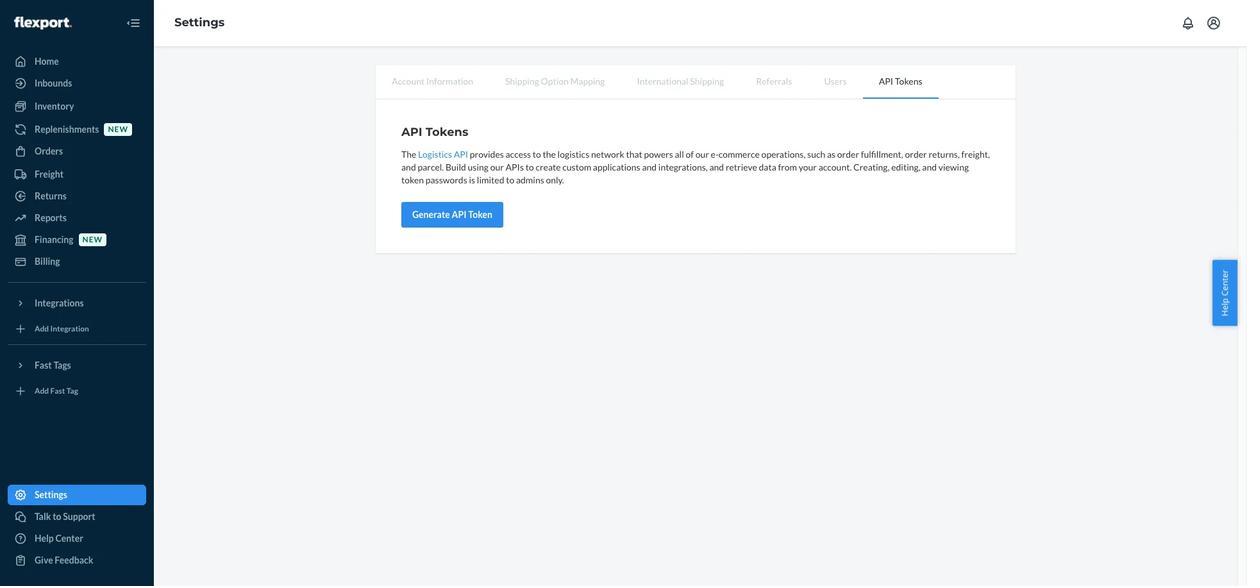 Task type: locate. For each thing, give the bounding box(es) containing it.
and
[[402, 162, 416, 173], [642, 162, 657, 173], [710, 162, 724, 173], [923, 162, 937, 173]]

flexport logo image
[[14, 16, 72, 29]]

new
[[108, 125, 128, 134], [82, 235, 103, 245]]

integrations,
[[659, 162, 708, 173]]

1 vertical spatial new
[[82, 235, 103, 245]]

add
[[35, 324, 49, 334], [35, 386, 49, 396]]

tab list
[[376, 65, 1016, 99]]

to inside talk to support button
[[53, 511, 61, 522]]

0 vertical spatial tokens
[[895, 76, 923, 87]]

home
[[35, 56, 59, 67]]

0 horizontal spatial order
[[838, 149, 860, 160]]

api tokens
[[879, 76, 923, 87], [402, 125, 469, 139]]

shipping left 'option' on the top of page
[[506, 76, 539, 87]]

close navigation image
[[126, 15, 141, 31]]

1 vertical spatial settings
[[35, 489, 67, 500]]

fast tags
[[35, 360, 71, 371]]

2 shipping from the left
[[691, 76, 724, 87]]

1 horizontal spatial shipping
[[691, 76, 724, 87]]

referrals
[[756, 76, 793, 87]]

0 horizontal spatial our
[[491, 162, 504, 173]]

returns,
[[929, 149, 960, 160]]

api left token
[[452, 209, 467, 220]]

1 vertical spatial add
[[35, 386, 49, 396]]

our left e-
[[696, 149, 709, 160]]

1 horizontal spatial new
[[108, 125, 128, 134]]

shipping option mapping tab
[[490, 65, 621, 98]]

0 vertical spatial help center
[[1220, 270, 1231, 316]]

order right as
[[838, 149, 860, 160]]

api inside button
[[452, 209, 467, 220]]

add left integration
[[35, 324, 49, 334]]

1 horizontal spatial api tokens
[[879, 76, 923, 87]]

help inside button
[[1220, 298, 1231, 316]]

fast left the tags
[[35, 360, 52, 371]]

order up editing,
[[906, 149, 927, 160]]

0 vertical spatial add
[[35, 324, 49, 334]]

1 horizontal spatial center
[[1220, 270, 1231, 296]]

of
[[686, 149, 694, 160]]

our up limited
[[491, 162, 504, 173]]

add inside "link"
[[35, 386, 49, 396]]

0 vertical spatial settings link
[[174, 15, 225, 30]]

settings link
[[174, 15, 225, 30], [8, 485, 146, 506]]

api tokens tab
[[863, 65, 939, 99]]

add for add fast tag
[[35, 386, 49, 396]]

the logistics api
[[402, 149, 468, 160]]

1 vertical spatial fast
[[50, 386, 65, 396]]

1 horizontal spatial order
[[906, 149, 927, 160]]

3 and from the left
[[710, 162, 724, 173]]

creating,
[[854, 162, 890, 173]]

inbounds
[[35, 78, 72, 89]]

2 add from the top
[[35, 386, 49, 396]]

1 vertical spatial center
[[55, 533, 83, 544]]

give feedback
[[35, 555, 93, 566]]

1 horizontal spatial settings
[[174, 15, 225, 30]]

0 vertical spatial help
[[1220, 298, 1231, 316]]

account.
[[819, 162, 852, 173]]

0 horizontal spatial settings link
[[8, 485, 146, 506]]

our
[[696, 149, 709, 160], [491, 162, 504, 173]]

add down fast tags
[[35, 386, 49, 396]]

0 vertical spatial settings
[[174, 15, 225, 30]]

1 horizontal spatial tokens
[[895, 76, 923, 87]]

1 vertical spatial api tokens
[[402, 125, 469, 139]]

feedback
[[55, 555, 93, 566]]

using
[[468, 162, 489, 173]]

account
[[392, 76, 425, 87]]

1 horizontal spatial help center
[[1220, 270, 1231, 316]]

api tokens inside tab
[[879, 76, 923, 87]]

1 vertical spatial help
[[35, 533, 54, 544]]

0 horizontal spatial new
[[82, 235, 103, 245]]

1 vertical spatial tokens
[[426, 125, 469, 139]]

and down e-
[[710, 162, 724, 173]]

center
[[1220, 270, 1231, 296], [55, 533, 83, 544]]

0 vertical spatial our
[[696, 149, 709, 160]]

0 vertical spatial new
[[108, 125, 128, 134]]

and down powers
[[642, 162, 657, 173]]

0 vertical spatial center
[[1220, 270, 1231, 296]]

order
[[838, 149, 860, 160], [906, 149, 927, 160]]

and down returns,
[[923, 162, 937, 173]]

2 order from the left
[[906, 149, 927, 160]]

to right talk
[[53, 511, 61, 522]]

tags
[[54, 360, 71, 371]]

and down the
[[402, 162, 416, 173]]

to left the
[[533, 149, 541, 160]]

from
[[778, 162, 797, 173]]

1 add from the top
[[35, 324, 49, 334]]

fast left tag
[[50, 386, 65, 396]]

to
[[533, 149, 541, 160], [526, 162, 534, 173], [506, 174, 515, 185], [53, 511, 61, 522]]

api up build
[[454, 149, 468, 160]]

returns link
[[8, 186, 146, 207]]

4 and from the left
[[923, 162, 937, 173]]

account information tab
[[376, 65, 490, 98]]

reports link
[[8, 208, 146, 228]]

inventory link
[[8, 96, 146, 117]]

international shipping tab
[[621, 65, 740, 98]]

0 horizontal spatial shipping
[[506, 76, 539, 87]]

orders link
[[8, 141, 146, 162]]

talk to support
[[35, 511, 95, 522]]

open account menu image
[[1207, 15, 1222, 31]]

passwords
[[426, 174, 468, 185]]

new down reports link
[[82, 235, 103, 245]]

editing,
[[892, 162, 921, 173]]

support
[[63, 511, 95, 522]]

settings
[[174, 15, 225, 30], [35, 489, 67, 500]]

returns
[[35, 191, 67, 201]]

financing
[[35, 234, 74, 245]]

0 vertical spatial fast
[[35, 360, 52, 371]]

tokens
[[895, 76, 923, 87], [426, 125, 469, 139]]

to down apis
[[506, 174, 515, 185]]

1 shipping from the left
[[506, 76, 539, 87]]

generate api token
[[413, 209, 493, 220]]

logistics
[[418, 149, 452, 160]]

mapping
[[571, 76, 605, 87]]

freight
[[35, 169, 64, 180]]

fast
[[35, 360, 52, 371], [50, 386, 65, 396]]

e-
[[711, 149, 719, 160]]

generate
[[413, 209, 450, 220]]

new up orders link
[[108, 125, 128, 134]]

1 horizontal spatial help
[[1220, 298, 1231, 316]]

is
[[469, 174, 475, 185]]

center inside button
[[1220, 270, 1231, 296]]

operations,
[[762, 149, 806, 160]]

api up the
[[402, 125, 423, 139]]

1 and from the left
[[402, 162, 416, 173]]

account information
[[392, 76, 474, 87]]

shipping right international
[[691, 76, 724, 87]]

option
[[541, 76, 569, 87]]

tokens inside tab
[[895, 76, 923, 87]]

api
[[879, 76, 894, 87], [402, 125, 423, 139], [454, 149, 468, 160], [452, 209, 467, 220]]

0 horizontal spatial api tokens
[[402, 125, 469, 139]]

give feedback button
[[8, 550, 146, 571]]

talk
[[35, 511, 51, 522]]

help center button
[[1213, 260, 1238, 326]]

api right users
[[879, 76, 894, 87]]

shipping
[[506, 76, 539, 87], [691, 76, 724, 87]]

0 vertical spatial api tokens
[[879, 76, 923, 87]]

0 horizontal spatial tokens
[[426, 125, 469, 139]]

help
[[1220, 298, 1231, 316], [35, 533, 54, 544]]

new for replenishments
[[108, 125, 128, 134]]

talk to support button
[[8, 507, 146, 527]]

provides access to the logistics network that powers all of our e-commerce operations, such as order fulfillment, order returns, freight, and parcel. build using our apis to create custom applications and integrations, and retrieve data from your account. creating, editing, and viewing token passwords is limited to admins only.
[[402, 149, 991, 185]]

1 vertical spatial help center
[[35, 533, 83, 544]]

0 horizontal spatial center
[[55, 533, 83, 544]]



Task type: describe. For each thing, give the bounding box(es) containing it.
add for add integration
[[35, 324, 49, 334]]

that
[[626, 149, 643, 160]]

custom
[[563, 162, 592, 173]]

users tab
[[809, 65, 863, 98]]

shipping inside tab
[[691, 76, 724, 87]]

retrieve
[[726, 162, 758, 173]]

fast inside "dropdown button"
[[35, 360, 52, 371]]

1 vertical spatial settings link
[[8, 485, 146, 506]]

billing link
[[8, 251, 146, 272]]

inbounds link
[[8, 73, 146, 94]]

applications
[[593, 162, 641, 173]]

the
[[402, 149, 417, 160]]

token
[[469, 209, 493, 220]]

only.
[[546, 174, 564, 185]]

as
[[828, 149, 836, 160]]

logistics api link
[[418, 149, 468, 160]]

help center link
[[8, 529, 146, 549]]

logistics
[[558, 149, 590, 160]]

1 order from the left
[[838, 149, 860, 160]]

0 horizontal spatial help
[[35, 533, 54, 544]]

integration
[[50, 324, 89, 334]]

replenishments
[[35, 124, 99, 135]]

help center inside button
[[1220, 270, 1231, 316]]

home link
[[8, 51, 146, 72]]

inventory
[[35, 101, 74, 112]]

reports
[[35, 212, 67, 223]]

provides
[[470, 149, 504, 160]]

data
[[759, 162, 777, 173]]

integrations button
[[8, 293, 146, 314]]

access
[[506, 149, 531, 160]]

such
[[808, 149, 826, 160]]

1 horizontal spatial our
[[696, 149, 709, 160]]

apis
[[506, 162, 524, 173]]

freight,
[[962, 149, 991, 160]]

new for financing
[[82, 235, 103, 245]]

information
[[427, 76, 474, 87]]

add fast tag
[[35, 386, 78, 396]]

parcel.
[[418, 162, 444, 173]]

commerce
[[719, 149, 760, 160]]

powers
[[644, 149, 673, 160]]

tag
[[67, 386, 78, 396]]

integrations
[[35, 298, 84, 309]]

viewing
[[939, 162, 969, 173]]

international shipping
[[637, 76, 724, 87]]

generate api token button
[[402, 202, 504, 228]]

build
[[446, 162, 466, 173]]

add integration
[[35, 324, 89, 334]]

give
[[35, 555, 53, 566]]

the
[[543, 149, 556, 160]]

users
[[825, 76, 847, 87]]

shipping inside "tab"
[[506, 76, 539, 87]]

fast inside "link"
[[50, 386, 65, 396]]

fulfillment,
[[861, 149, 904, 160]]

to up admins
[[526, 162, 534, 173]]

0 horizontal spatial help center
[[35, 533, 83, 544]]

orders
[[35, 146, 63, 157]]

admins
[[516, 174, 545, 185]]

all
[[675, 149, 684, 160]]

freight link
[[8, 164, 146, 185]]

create
[[536, 162, 561, 173]]

shipping option mapping
[[506, 76, 605, 87]]

0 horizontal spatial settings
[[35, 489, 67, 500]]

tab list containing account information
[[376, 65, 1016, 99]]

your
[[799, 162, 817, 173]]

1 vertical spatial our
[[491, 162, 504, 173]]

add fast tag link
[[8, 381, 146, 402]]

billing
[[35, 256, 60, 267]]

api inside tab
[[879, 76, 894, 87]]

open notifications image
[[1181, 15, 1196, 31]]

token
[[402, 174, 424, 185]]

international
[[637, 76, 689, 87]]

1 horizontal spatial settings link
[[174, 15, 225, 30]]

network
[[591, 149, 625, 160]]

add integration link
[[8, 319, 146, 339]]

fast tags button
[[8, 355, 146, 376]]

2 and from the left
[[642, 162, 657, 173]]

referrals tab
[[740, 65, 809, 98]]

limited
[[477, 174, 505, 185]]



Task type: vqa. For each thing, say whether or not it's contained in the screenshot.
Search and add products's SEARCH
no



